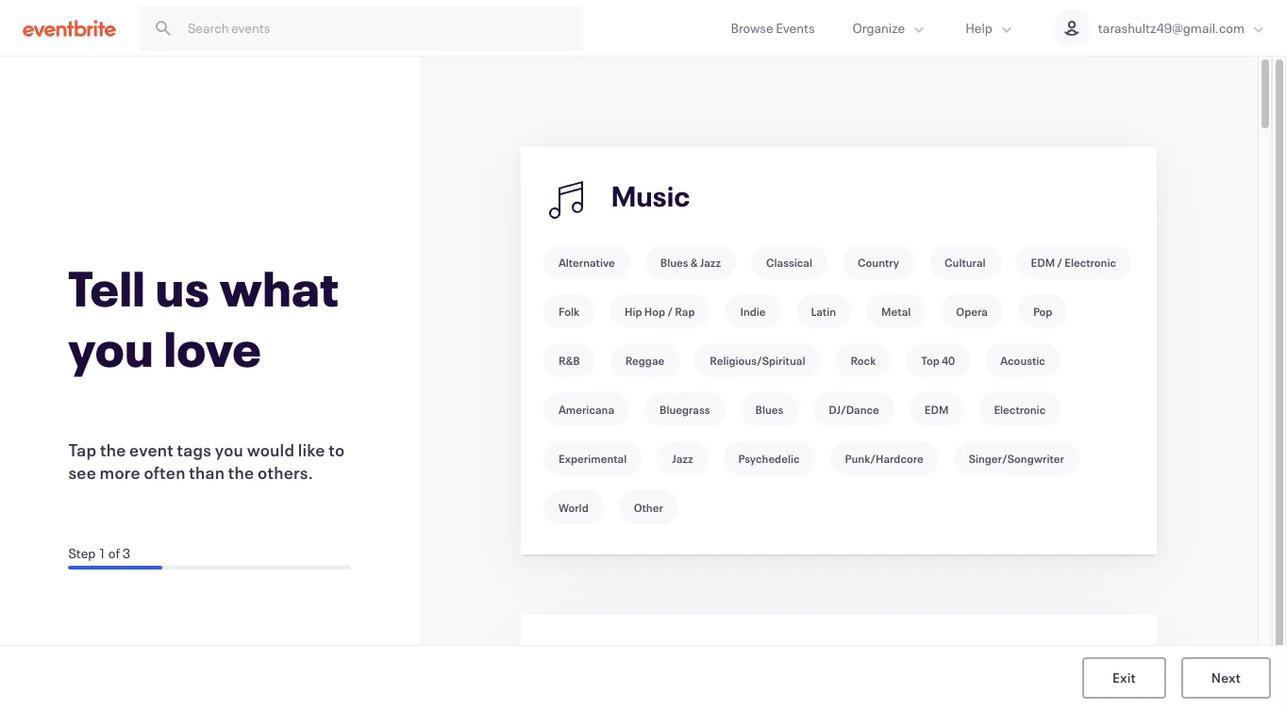 Task type: describe. For each thing, give the bounding box(es) containing it.
music
[[612, 178, 691, 215]]

singer/songwriter button
[[954, 442, 1080, 476]]

top 40 button
[[906, 344, 971, 378]]

reggae
[[626, 353, 665, 368]]

psychedelic button
[[724, 442, 815, 476]]

hop
[[645, 304, 666, 319]]

classical button
[[751, 245, 828, 279]]

rap
[[675, 304, 695, 319]]

punk/hardcore
[[845, 451, 924, 466]]

folk
[[559, 304, 580, 319]]

indie
[[741, 304, 766, 319]]

acoustic
[[1001, 353, 1046, 368]]

browse events
[[731, 19, 815, 37]]

hip hop / rap button
[[610, 295, 710, 329]]

dj/dance
[[829, 402, 880, 417]]

blues button
[[741, 393, 799, 427]]

world button
[[544, 491, 604, 525]]

progressbar image
[[68, 566, 163, 570]]

edm / electronic button
[[1016, 245, 1132, 279]]

metal button
[[867, 295, 926, 329]]

tap the event tags you would like to see more often than the others.
[[68, 439, 345, 484]]

blues for blues
[[756, 402, 784, 417]]

help
[[966, 19, 993, 37]]

latin button
[[796, 295, 852, 329]]

bluegrass
[[660, 402, 710, 417]]

next
[[1212, 669, 1241, 687]]

exit button
[[1083, 658, 1167, 700]]

edm button
[[910, 393, 964, 427]]

top
[[922, 353, 940, 368]]

you inside tell us what you love
[[68, 316, 154, 380]]

pop button
[[1018, 295, 1068, 329]]

help link
[[947, 0, 1034, 56]]

tap
[[68, 439, 97, 462]]

rock
[[851, 353, 876, 368]]

americana
[[559, 402, 615, 417]]

0 horizontal spatial the
[[100, 439, 126, 462]]

browse
[[731, 19, 774, 37]]

opera button
[[941, 295, 1003, 329]]

acoustic button
[[986, 344, 1061, 378]]

event
[[129, 439, 174, 462]]

1
[[98, 545, 106, 563]]

metal
[[882, 304, 911, 319]]

eventbrite image
[[23, 18, 116, 37]]

tarashultz49@gmail.com link
[[1034, 0, 1287, 56]]

indie button
[[725, 295, 781, 329]]

of
[[108, 545, 120, 563]]

r&b
[[559, 353, 580, 368]]

&
[[691, 255, 698, 270]]

alternative button
[[544, 245, 630, 279]]

edm for edm
[[925, 402, 949, 417]]

top 40
[[922, 353, 956, 368]]

0 horizontal spatial electronic
[[994, 402, 1046, 417]]

exit
[[1113, 669, 1136, 687]]

see
[[68, 462, 96, 484]]

religious/spiritual
[[710, 353, 806, 368]]

singer/songwriter
[[969, 451, 1065, 466]]

opera
[[957, 304, 988, 319]]

us
[[156, 256, 210, 320]]

country button
[[843, 245, 915, 279]]

tarashultz49@gmail.com
[[1099, 19, 1245, 37]]

tell
[[68, 256, 146, 320]]

cultural
[[945, 255, 986, 270]]

americana button
[[544, 393, 630, 427]]

blues for blues & jazz
[[661, 255, 689, 270]]

organize
[[853, 19, 905, 37]]



Task type: locate. For each thing, give the bounding box(es) containing it.
latin
[[811, 304, 836, 319]]

progressbar progress bar
[[68, 566, 352, 570]]

business
[[612, 646, 729, 683]]

than
[[189, 462, 225, 484]]

what
[[220, 256, 339, 320]]

to
[[329, 439, 345, 462]]

0 horizontal spatial edm
[[925, 402, 949, 417]]

0 horizontal spatial /
[[668, 304, 673, 319]]

browse events link
[[712, 0, 834, 56]]

blues inside button
[[756, 402, 784, 417]]

0 vertical spatial jazz
[[700, 255, 721, 270]]

like
[[298, 439, 325, 462]]

world
[[559, 500, 589, 515]]

1 horizontal spatial blues
[[756, 402, 784, 417]]

1 vertical spatial blues
[[756, 402, 784, 417]]

1 horizontal spatial electronic
[[1065, 255, 1117, 270]]

1 horizontal spatial you
[[215, 439, 244, 462]]

edm for edm / electronic
[[1031, 255, 1056, 270]]

electronic
[[1065, 255, 1117, 270], [994, 402, 1046, 417]]

electronic down acoustic button
[[994, 402, 1046, 417]]

often
[[144, 462, 186, 484]]

0 vertical spatial you
[[68, 316, 154, 380]]

punk/hardcore button
[[830, 442, 939, 476]]

1 vertical spatial /
[[668, 304, 673, 319]]

the right than
[[228, 462, 254, 484]]

1 vertical spatial edm
[[925, 402, 949, 417]]

blues left &
[[661, 255, 689, 270]]

0 horizontal spatial you
[[68, 316, 154, 380]]

you left us
[[68, 316, 154, 380]]

the
[[100, 439, 126, 462], [228, 462, 254, 484]]

1 vertical spatial electronic
[[994, 402, 1046, 417]]

folk button
[[544, 295, 595, 329]]

edm inside button
[[925, 402, 949, 417]]

reggae button
[[610, 344, 680, 378]]

religious/spiritual button
[[695, 344, 821, 378]]

dj/dance button
[[814, 393, 895, 427]]

pop
[[1034, 304, 1053, 319]]

more
[[100, 462, 141, 484]]

blues & jazz button
[[645, 245, 736, 279]]

electronic up pop button
[[1065, 255, 1117, 270]]

1 vertical spatial you
[[215, 439, 244, 462]]

the right tap
[[100, 439, 126, 462]]

psychedelic
[[739, 451, 800, 466]]

next button
[[1182, 658, 1272, 700]]

0 vertical spatial edm
[[1031, 255, 1056, 270]]

tell us what you love
[[68, 256, 339, 380]]

events
[[776, 19, 815, 37]]

experimental button
[[544, 442, 642, 476]]

1 horizontal spatial /
[[1058, 255, 1063, 270]]

organize link
[[834, 0, 947, 56]]

you inside tap the event tags you would like to see more often than the others.
[[215, 439, 244, 462]]

jazz
[[700, 255, 721, 270], [672, 451, 693, 466]]

classical
[[767, 255, 813, 270]]

tags
[[177, 439, 212, 462]]

0 horizontal spatial jazz
[[672, 451, 693, 466]]

would
[[247, 439, 295, 462]]

love
[[164, 316, 262, 380]]

1 horizontal spatial jazz
[[700, 255, 721, 270]]

1 vertical spatial jazz
[[672, 451, 693, 466]]

country
[[858, 255, 900, 270]]

1 horizontal spatial the
[[228, 462, 254, 484]]

/ up pop button
[[1058, 255, 1063, 270]]

jazz right &
[[700, 255, 721, 270]]

edm down top 40 button
[[925, 402, 949, 417]]

/
[[1058, 255, 1063, 270], [668, 304, 673, 319]]

r&b button
[[544, 344, 595, 378]]

electronic button
[[979, 393, 1061, 427]]

edm up pop
[[1031, 255, 1056, 270]]

alternative
[[559, 255, 615, 270]]

jazz button
[[657, 442, 709, 476]]

edm / electronic
[[1031, 255, 1117, 270]]

experimental
[[559, 451, 627, 466]]

step
[[68, 545, 96, 563]]

rock button
[[836, 344, 891, 378]]

bluegrass button
[[645, 393, 726, 427]]

edm
[[1031, 255, 1056, 270], [925, 402, 949, 417]]

step 1 of 3
[[68, 545, 130, 563]]

blues
[[661, 255, 689, 270], [756, 402, 784, 417]]

you
[[68, 316, 154, 380], [215, 439, 244, 462]]

hip
[[625, 304, 642, 319]]

blues inside blues & jazz button
[[661, 255, 689, 270]]

other button
[[619, 491, 679, 525]]

cultural button
[[930, 245, 1001, 279]]

edm inside button
[[1031, 255, 1056, 270]]

40
[[942, 353, 956, 368]]

jazz down bluegrass button
[[672, 451, 693, 466]]

you right tags
[[215, 439, 244, 462]]

hip hop / rap
[[625, 304, 695, 319]]

0 vertical spatial blues
[[661, 255, 689, 270]]

blues & jazz
[[661, 255, 721, 270]]

0 horizontal spatial blues
[[661, 255, 689, 270]]

3
[[122, 545, 130, 563]]

1 horizontal spatial edm
[[1031, 255, 1056, 270]]

others.
[[258, 462, 314, 484]]

0 vertical spatial /
[[1058, 255, 1063, 270]]

0 vertical spatial electronic
[[1065, 255, 1117, 270]]

other
[[634, 500, 664, 515]]

blues up psychedelic button
[[756, 402, 784, 417]]

/ left rap
[[668, 304, 673, 319]]



Task type: vqa. For each thing, say whether or not it's contained in the screenshot.
guitar
no



